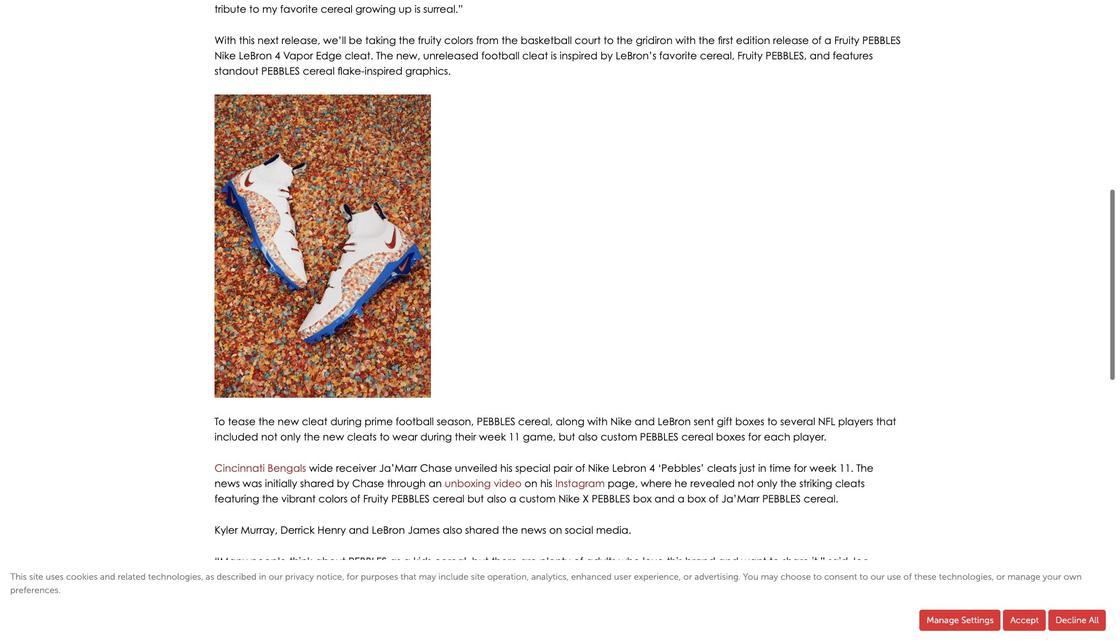 Task type: describe. For each thing, give the bounding box(es) containing it.
only inside to tease the new cleat during prime football season, pebbles cereal, along with nike and lebron sent gift boxes to several nfl players that included not only the new cleats to wear during their week 11 game, but also custom pebbles cereal boxes for each player.
[[280, 431, 301, 443]]

to right continue
[[443, 570, 453, 583]]

plenty
[[540, 555, 571, 568]]

1 horizontal spatial news
[[521, 524, 547, 537]]

you
[[743, 572, 759, 583]]

more
[[629, 570, 655, 583]]

pair inside wide receiver ja'marr chase unveiled his special pair of nike lebron 4 'pebbles' cleats just in time for week 11. the news was initially shared by chase through an
[[554, 462, 573, 475]]

manage
[[1008, 572, 1041, 583]]

0 vertical spatial during
[[330, 415, 362, 428]]

0 vertical spatial inspired
[[560, 49, 598, 62]]

an inside wide receiver ja'marr chase unveiled his special pair of nike lebron 4 'pebbles' cleats just in time for week 11. the news was initially shared by chase through an
[[429, 477, 442, 490]]

lebron inside the with this next release, we'll be taking the fruity colors from the basketball court to the gridiron with the first edition release of a fruity pebbles nike lebron 4 vapor edge cleat. the new, unreleased football cleat is inspired by lebron's favorite cereal, fruity pebbles, and features standout pebbles cereal flake-inspired graphics.
[[239, 49, 272, 62]]

2 or from the left
[[997, 572, 1006, 583]]

1 technologies, from the left
[[148, 572, 203, 583]]

revealed
[[691, 477, 735, 490]]

privacy notice link
[[285, 572, 342, 583]]

choose
[[781, 572, 811, 583]]

1 horizontal spatial this
[[667, 555, 683, 568]]

1 horizontal spatial new
[[323, 431, 344, 443]]

0 horizontal spatial think
[[289, 555, 313, 568]]

to inside the with this next release, we'll be taking the fruity colors from the basketball court to the gridiron with the first edition release of a fruity pebbles nike lebron 4 vapor edge cleat. the new, unreleased football cleat is inspired by lebron's favorite cereal, fruity pebbles, and features standout pebbles cereal flake-inspired graphics.
[[604, 34, 614, 47]]

striking
[[800, 477, 833, 490]]

new,
[[396, 49, 421, 62]]

1 vertical spatial brand
[[778, 570, 808, 583]]

manager,
[[322, 570, 370, 583]]

an inside a self-proclaimed pebbles cereal fan since childhood, lebron james shared previously, "to have an original pair of my nike sneakers pay tribute to my favorite cereal growing up is surreal."
[[693, 0, 706, 0]]

and left related
[[100, 572, 115, 583]]

the up wide
[[304, 431, 320, 443]]

enhanced
[[571, 572, 612, 583]]

only inside page, where he revealed not only the striking cleats featuring the vibrant colors of fruity pebbles cereal but also a custom nike x pebbles box and a box of ja'marr pebbles cereal.
[[757, 477, 778, 490]]

the inside the with this next release, we'll be taking the fruity colors from the basketball court to the gridiron with the first edition release of a fruity pebbles nike lebron 4 vapor edge cleat. the new, unreleased football cleat is inspired by lebron's favorite cereal, fruity pebbles, and features standout pebbles cereal flake-inspired graphics.
[[376, 49, 393, 62]]

nike inside a self-proclaimed pebbles cereal fan since childhood, lebron james shared previously, "to have an original pair of my nike sneakers pay tribute to my favorite cereal growing up is surreal."
[[801, 0, 822, 0]]

1 vertical spatial his
[[540, 477, 553, 490]]

who
[[619, 555, 640, 568]]

joe
[[851, 555, 870, 568]]

1 vertical spatial as
[[206, 572, 214, 583]]

media.
[[596, 524, 631, 537]]

a inside the with this next release, we'll be taking the fruity colors from the basketball court to the gridiron with the first edition release of a fruity pebbles nike lebron 4 vapor edge cleat. the new, unreleased football cleat is inspired by lebron's favorite cereal, fruity pebbles, and features standout pebbles cereal flake-inspired graphics.
[[825, 34, 832, 47]]

cleat inside to tease the new cleat during prime football season, pebbles cereal, along with nike and lebron sent gift boxes to several nfl players that included not only the new cleats to wear during their week 11 game, but also custom pebbles cereal boxes for each player.
[[302, 415, 328, 428]]

each
[[764, 431, 791, 443]]

the right from
[[502, 34, 518, 47]]

with
[[215, 34, 236, 47]]

the down time on the right
[[781, 477, 797, 490]]

kids
[[414, 555, 432, 568]]

but inside page, where he revealed not only the striking cleats featuring the vibrant colors of fruity pebbles cereal but also a custom nike x pebbles box and a box of ja'marr pebbles cereal.
[[468, 493, 484, 505]]

cookies
[[66, 572, 98, 583]]

lebron up "we
[[372, 524, 405, 537]]

edition
[[736, 34, 770, 47]]

purposes
[[361, 572, 398, 583]]

cereal inside to tease the new cleat during prime football season, pebbles cereal, along with nike and lebron sent gift boxes to several nfl players that included not only the new cleats to wear during their week 11 game, but also custom pebbles cereal boxes for each player.
[[682, 431, 714, 443]]

"we
[[373, 570, 393, 583]]

the right tease
[[259, 415, 275, 428]]

challenge
[[456, 570, 506, 583]]

where
[[641, 477, 672, 490]]

0 vertical spatial boxes
[[736, 415, 765, 428]]

ourselves
[[509, 570, 554, 583]]

instagram
[[556, 477, 605, 490]]

the up lebron's
[[617, 34, 633, 47]]

with inside the with this next release, we'll be taking the fruity colors from the basketball court to the gridiron with the first edition release of a fruity pebbles nike lebron 4 vapor edge cleat. the new, unreleased football cleat is inspired by lebron's favorite cereal, fruity pebbles, and features standout pebbles cereal flake-inspired graphics.
[[676, 34, 696, 47]]

2 vertical spatial shared
[[465, 524, 499, 537]]

'pebbles'
[[658, 462, 705, 475]]

favorite inside the with this next release, we'll be taking the fruity colors from the basketball court to the gridiron with the first edition release of a fruity pebbles nike lebron 4 vapor edge cleat. the new, unreleased football cleat is inspired by lebron's favorite cereal, fruity pebbles, and features standout pebbles cereal flake-inspired graphics.
[[660, 49, 697, 62]]

1 vertical spatial my
[[262, 3, 277, 15]]

cereal up the we'll at the top left of page
[[321, 3, 353, 15]]

1 horizontal spatial my
[[783, 0, 798, 0]]

up
[[399, 3, 412, 15]]

1 box from the left
[[633, 493, 652, 505]]

there
[[492, 555, 518, 568]]

decline
[[1056, 615, 1087, 626]]

2 horizontal spatial this
[[727, 570, 742, 583]]

0 horizontal spatial also
[[443, 524, 463, 537]]

is inside a self-proclaimed pebbles cereal fan since childhood, lebron james shared previously, "to have an original pair of my nike sneakers pay tribute to my favorite cereal growing up is surreal."
[[415, 3, 421, 15]]

1 horizontal spatial think
[[570, 570, 593, 583]]

0 horizontal spatial on
[[525, 477, 538, 490]]

11.
[[840, 462, 854, 475]]

release,
[[282, 34, 320, 47]]

pebbles up 'pebbles'
[[640, 431, 679, 443]]

week inside wide receiver ja'marr chase unveiled his special pair of nike lebron 4 'pebbles' cleats just in time for week 11. the news was initially shared by chase through an
[[810, 462, 837, 475]]

be
[[349, 34, 363, 47]]

standout
[[215, 65, 259, 77]]

to down said
[[835, 570, 845, 583]]

are
[[520, 555, 537, 568]]

use
[[887, 572, 901, 583]]

1 vertical spatial on
[[549, 524, 562, 537]]

1 vertical spatial james
[[408, 524, 440, 537]]

custom inside to tease the new cleat during prime football season, pebbles cereal, along with nike and lebron sent gift boxes to several nfl players that included not only the new cleats to wear during their week 11 game, but also custom pebbles cereal boxes for each player.
[[601, 431, 637, 443]]

1 vertical spatial fruity
[[738, 49, 763, 62]]

with this next release, we'll be taking the fruity colors from the basketball court to the gridiron with the first edition release of a fruity pebbles nike lebron 4 vapor edge cleat. the new, unreleased football cleat is inspired by lebron's favorite cereal, fruity pebbles, and features standout pebbles cereal flake-inspired graphics.
[[215, 34, 901, 77]]

as inside "many people think about pebbles as a kids cereal, but there are plenty of adults who love this brand and want to share it," said joe christenson, sr. brand manager, "we continue to challenge ourselves to think about more ways to bring this iconic brand love to life."
[[390, 555, 401, 568]]

basketball
[[521, 34, 572, 47]]

"to
[[647, 0, 662, 0]]

the up there
[[502, 524, 518, 537]]

a
[[215, 0, 222, 0]]

to right ways
[[686, 570, 696, 583]]

receiver
[[336, 462, 376, 475]]

through
[[387, 477, 426, 490]]

featuring
[[215, 493, 259, 505]]

by inside the with this next release, we'll be taking the fruity colors from the basketball court to the gridiron with the first edition release of a fruity pebbles nike lebron 4 vapor edge cleat. the new, unreleased football cleat is inspired by lebron's favorite cereal, fruity pebbles, and features standout pebbles cereal flake-inspired graphics.
[[601, 49, 613, 62]]

pebbles,
[[766, 49, 807, 62]]

cincinnati
[[215, 462, 265, 475]]

4 inside the with this next release, we'll be taking the fruity colors from the basketball court to the gridiron with the first edition release of a fruity pebbles nike lebron 4 vapor edge cleat. the new, unreleased football cleat is inspired by lebron's favorite cereal, fruity pebbles, and features standout pebbles cereal flake-inspired graphics.
[[275, 49, 281, 62]]

nike inside wide receiver ja'marr chase unveiled his special pair of nike lebron 4 'pebbles' cleats just in time for week 11. the news was initially shared by chase through an
[[588, 462, 610, 475]]

settings
[[962, 615, 994, 626]]

1 vertical spatial about
[[596, 570, 626, 583]]

0 horizontal spatial new
[[278, 415, 299, 428]]

unreleased
[[423, 49, 479, 62]]

nike inside page, where he revealed not only the striking cleats featuring the vibrant colors of fruity pebbles cereal but also a custom nike x pebbles box and a box of ja'marr pebbles cereal.
[[559, 493, 580, 505]]

pebbles inside "many people think about pebbles as a kids cereal, but there are plenty of adults who love this brand and want to share it," said joe christenson, sr. brand manager, "we continue to challenge ourselves to think about more ways to bring this iconic brand love to life."
[[349, 555, 387, 568]]

to up each
[[768, 415, 778, 428]]

and inside the with this next release, we'll be taking the fruity colors from the basketball court to the gridiron with the first edition release of a fruity pebbles nike lebron 4 vapor edge cleat. the new, unreleased football cleat is inspired by lebron's favorite cereal, fruity pebbles, and features standout pebbles cereal flake-inspired graphics.
[[810, 49, 830, 62]]

week inside to tease the new cleat during prime football season, pebbles cereal, along with nike and lebron sent gift boxes to several nfl players that included not only the new cleats to wear during their week 11 game, but also custom pebbles cereal boxes for each player.
[[479, 431, 506, 443]]

news inside wide receiver ja'marr chase unveiled his special pair of nike lebron 4 'pebbles' cleats just in time for week 11. the news was initially shared by chase through an
[[215, 477, 240, 490]]

pebbles down the vapor on the left top of page
[[261, 65, 300, 77]]

the left 'first'
[[699, 34, 715, 47]]

pebbles up features
[[863, 34, 901, 47]]

0 horizontal spatial brand
[[685, 555, 716, 568]]

experience,
[[634, 572, 681, 583]]

season,
[[437, 415, 474, 428]]

edge
[[316, 49, 342, 62]]

to left our
[[860, 572, 869, 583]]

that inside to tease the new cleat during prime football season, pebbles cereal, along with nike and lebron sent gift boxes to several nfl players that included not only the new cleats to wear during their week 11 game, but also custom pebbles cereal boxes for each player.
[[876, 415, 897, 428]]

ways
[[658, 570, 683, 583]]

of down the revealed at the right bottom
[[709, 493, 719, 505]]

pebbles down page,
[[592, 493, 631, 505]]

a self-proclaimed pebbles cereal fan since childhood, lebron james shared previously, "to have an original pair of my nike sneakers pay tribute to my favorite cereal growing up is surreal."
[[215, 0, 890, 15]]

pay
[[870, 0, 890, 0]]

11
[[509, 431, 520, 443]]

our
[[871, 572, 885, 583]]

cereal, inside to tease the new cleat during prime football season, pebbles cereal, along with nike and lebron sent gift boxes to several nfl players that included not only the new cleats to wear during their week 11 game, but also custom pebbles cereal boxes for each player.
[[518, 415, 553, 428]]

cincinnati bengals
[[215, 462, 306, 475]]

graphics.
[[406, 65, 451, 77]]

along
[[556, 415, 585, 428]]

vapor
[[283, 49, 313, 62]]

time
[[770, 462, 791, 475]]

1 vertical spatial inspired
[[365, 65, 403, 77]]

wear
[[393, 431, 418, 443]]

for inside , for purposes that may include site operation, analytics, enhanced user experience, or advertising. you may choose to consent to our use of these technologies, or manage your own preferences.
[[347, 572, 358, 583]]

2 may from the left
[[761, 572, 779, 583]]

lebron's
[[616, 49, 657, 62]]

0 vertical spatial chase
[[420, 462, 452, 475]]

pair inside a self-proclaimed pebbles cereal fan since childhood, lebron james shared previously, "to have an original pair of my nike sneakers pay tribute to my favorite cereal growing up is surreal."
[[748, 0, 767, 0]]

surreal."
[[424, 3, 463, 15]]

decline all
[[1056, 615, 1099, 626]]

0 vertical spatial about
[[315, 555, 346, 568]]

0 horizontal spatial love
[[643, 555, 664, 568]]

related
[[118, 572, 146, 583]]

1 or from the left
[[684, 572, 692, 583]]

sent
[[694, 415, 714, 428]]

murray,
[[241, 524, 278, 537]]

henry
[[318, 524, 346, 537]]

but inside "many people think about pebbles as a kids cereal, but there are plenty of adults who love this brand and want to share it," said joe christenson, sr. brand manager, "we continue to challenge ourselves to think about more ways to bring this iconic brand love to life."
[[472, 555, 489, 568]]

1 vertical spatial during
[[421, 431, 452, 443]]

technologies, inside , for purposes that may include site operation, analytics, enhanced user experience, or advertising. you may choose to consent to our use of these technologies, or manage your own preferences.
[[939, 572, 994, 583]]

previously,
[[592, 0, 644, 0]]

players
[[838, 415, 874, 428]]

user
[[614, 572, 632, 583]]

of inside "many people think about pebbles as a kids cereal, but there are plenty of adults who love this brand and want to share it," said joe christenson, sr. brand manager, "we continue to challenge ourselves to think about more ways to bring this iconic brand love to life."
[[574, 555, 584, 568]]

unveiled
[[455, 462, 498, 475]]

1 vertical spatial chase
[[352, 477, 384, 490]]

vibrant
[[281, 493, 316, 505]]

to down it,"
[[814, 572, 822, 583]]

lebron inside a self-proclaimed pebbles cereal fan since childhood, lebron james shared previously, "to have an original pair of my nike sneakers pay tribute to my favorite cereal growing up is surreal."
[[485, 0, 518, 0]]

cereal up the growing
[[346, 0, 378, 0]]



Task type: locate. For each thing, give the bounding box(es) containing it.
football down from
[[482, 49, 520, 62]]

think up brand
[[289, 555, 313, 568]]

shared inside wide receiver ja'marr chase unveiled his special pair of nike lebron 4 'pebbles' cleats just in time for week 11. the news was initially shared by chase through an
[[300, 477, 334, 490]]

also up include
[[443, 524, 463, 537]]

pebbles
[[305, 0, 343, 0], [863, 34, 901, 47], [261, 65, 300, 77], [477, 415, 516, 428], [640, 431, 679, 443], [391, 493, 430, 505], [592, 493, 631, 505], [763, 493, 801, 505], [349, 555, 387, 568]]

but
[[559, 431, 576, 443], [468, 493, 484, 505], [472, 555, 489, 568]]

by down receiver
[[337, 477, 349, 490]]

the
[[399, 34, 415, 47], [502, 34, 518, 47], [617, 34, 633, 47], [699, 34, 715, 47], [259, 415, 275, 428], [304, 431, 320, 443], [781, 477, 797, 490], [262, 493, 279, 505], [502, 524, 518, 537]]

but inside to tease the new cleat during prime football season, pebbles cereal, along with nike and lebron sent gift boxes to several nfl players that included not only the new cleats to wear during their week 11 game, but also custom pebbles cereal boxes for each player.
[[559, 431, 576, 443]]

cleat inside the with this next release, we'll be taking the fruity colors from the basketball court to the gridiron with the first edition release of a fruity pebbles nike lebron 4 vapor edge cleat. the new, unreleased football cleat is inspired by lebron's favorite cereal, fruity pebbles, and features standout pebbles cereal flake-inspired graphics.
[[523, 49, 548, 62]]

a inside "many people think about pebbles as a kids cereal, but there are plenty of adults who love this brand and want to share it," said joe christenson, sr. brand manager, "we continue to challenge ourselves to think about more ways to bring this iconic brand love to life."
[[404, 555, 411, 568]]

0 horizontal spatial is
[[415, 3, 421, 15]]

pebbles down time on the right
[[763, 493, 801, 505]]

to inside a self-proclaimed pebbles cereal fan since childhood, lebron james shared previously, "to have an original pair of my nike sneakers pay tribute to my favorite cereal growing up is surreal."
[[249, 3, 259, 15]]

0 horizontal spatial news
[[215, 477, 240, 490]]

1 vertical spatial new
[[323, 431, 344, 443]]

cleats inside page, where he revealed not only the striking cleats featuring the vibrant colors of fruity pebbles cereal but also a custom nike x pebbles box and a box of ja'marr pebbles cereal.
[[835, 477, 865, 490]]

0 horizontal spatial pair
[[554, 462, 573, 475]]

ja'marr inside page, where he revealed not only the striking cleats featuring the vibrant colors of fruity pebbles cereal but also a custom nike x pebbles box and a box of ja'marr pebbles cereal.
[[722, 493, 760, 505]]

of inside wide receiver ja'marr chase unveiled his special pair of nike lebron 4 'pebbles' cleats just in time for week 11. the news was initially shared by chase through an
[[575, 462, 585, 475]]

2 horizontal spatial cleats
[[835, 477, 865, 490]]

pair up instagram link at the bottom
[[554, 462, 573, 475]]

is
[[415, 3, 421, 15], [551, 49, 557, 62]]

cleats inside wide receiver ja'marr chase unveiled his special pair of nike lebron 4 'pebbles' cleats just in time for week 11. the news was initially shared by chase through an
[[707, 462, 737, 475]]

cleats inside to tease the new cleat during prime football season, pebbles cereal, along with nike and lebron sent gift boxes to several nfl players that included not only the new cleats to wear during their week 11 game, but also custom pebbles cereal boxes for each player.
[[347, 431, 377, 443]]

technologies, right these
[[939, 572, 994, 583]]

fruity
[[418, 34, 442, 47]]

1 horizontal spatial cereal,
[[518, 415, 553, 428]]

1 horizontal spatial week
[[810, 462, 837, 475]]

of inside a self-proclaimed pebbles cereal fan since childhood, lebron james shared previously, "to have an original pair of my nike sneakers pay tribute to my favorite cereal growing up is surreal."
[[770, 0, 780, 0]]

0 horizontal spatial that
[[401, 572, 417, 583]]

and right henry
[[349, 524, 369, 537]]

ja'marr inside wide receiver ja'marr chase unveiled his special pair of nike lebron 4 'pebbles' cleats just in time for week 11. the news was initially shared by chase through an
[[379, 462, 417, 475]]

analytics,
[[532, 572, 569, 583]]

not
[[261, 431, 278, 443], [738, 477, 754, 490]]

think down adults
[[570, 570, 593, 583]]

during left 'prime'
[[330, 415, 362, 428]]

0 vertical spatial favorite
[[280, 3, 318, 15]]

to down 'prime'
[[380, 431, 390, 443]]

1 vertical spatial by
[[337, 477, 349, 490]]

his inside wide receiver ja'marr chase unveiled his special pair of nike lebron 4 'pebbles' cleats just in time for week 11. the news was initially shared by chase through an
[[500, 462, 513, 475]]

and inside page, where he revealed not only the striking cleats featuring the vibrant colors of fruity pebbles cereal but also a custom nike x pebbles box and a box of ja'marr pebbles cereal.
[[655, 493, 675, 505]]

the up new,
[[399, 34, 415, 47]]

lebron
[[612, 462, 647, 475]]

cereal down edge
[[303, 65, 335, 77]]

1 horizontal spatial ja'marr
[[722, 493, 760, 505]]

0 horizontal spatial for
[[347, 572, 358, 583]]

1 vertical spatial but
[[468, 493, 484, 505]]

favorite down gridiron
[[660, 49, 697, 62]]

1 vertical spatial also
[[487, 493, 507, 505]]

is inside the with this next release, we'll be taking the fruity colors from the basketball court to the gridiron with the first edition release of a fruity pebbles nike lebron 4 vapor edge cleat. the new, unreleased football cleat is inspired by lebron's favorite cereal, fruity pebbles, and features standout pebbles cereal flake-inspired graphics.
[[551, 49, 557, 62]]

my down proclaimed
[[262, 3, 277, 15]]

instagram link
[[556, 477, 605, 490]]

this site uses cookies and related technologies, as described in our privacy notice
[[10, 572, 342, 583]]

and inside "many people think about pebbles as a kids cereal, but there are plenty of adults who love this brand and want to share it," said joe christenson, sr. brand manager, "we continue to challenge ourselves to think about more ways to bring this iconic brand love to life."
[[719, 555, 739, 568]]

1 horizontal spatial cleat
[[523, 49, 548, 62]]

own
[[1064, 572, 1082, 583]]

0 vertical spatial that
[[876, 415, 897, 428]]

fruity down through at the bottom left of page
[[363, 493, 389, 505]]

tribute
[[215, 3, 246, 15]]

0 vertical spatial shared
[[556, 0, 590, 0]]

tease
[[228, 415, 256, 428]]

fruity down edition
[[738, 49, 763, 62]]

week up striking
[[810, 462, 837, 475]]

nike inside to tease the new cleat during prime football season, pebbles cereal, along with nike and lebron sent gift boxes to several nfl players that included not only the new cleats to wear during their week 11 game, but also custom pebbles cereal boxes for each player.
[[611, 415, 632, 428]]

site inside , for purposes that may include site operation, analytics, enhanced user experience, or advertising. you may choose to consent to our use of these technologies, or manage your own preferences.
[[471, 572, 485, 583]]

of up enhanced
[[574, 555, 584, 568]]

boxes down 'gift'
[[716, 431, 746, 443]]

release
[[773, 34, 809, 47]]

love
[[643, 555, 664, 568], [811, 570, 832, 583]]

1 horizontal spatial the
[[857, 462, 874, 475]]

his down special
[[540, 477, 553, 490]]

the inside wide receiver ja'marr chase unveiled his special pair of nike lebron 4 'pebbles' cleats just in time for week 11. the news was initially shared by chase through an
[[857, 462, 874, 475]]

on down special
[[525, 477, 538, 490]]

new right tease
[[278, 415, 299, 428]]

to tease the new cleat during prime football season, pebbles cereal, along with nike and lebron sent gift boxes to several nfl players that included not only the new cleats to wear during their week 11 game, but also custom pebbles cereal boxes for each player.
[[215, 415, 897, 443]]

custom up lebron
[[601, 431, 637, 443]]

pebbles inside a self-proclaimed pebbles cereal fan since childhood, lebron james shared previously, "to have an original pair of my nike sneakers pay tribute to my favorite cereal growing up is surreal."
[[305, 0, 343, 0]]

1 horizontal spatial by
[[601, 49, 613, 62]]

not inside page, where he revealed not only the striking cleats featuring the vibrant colors of fruity pebbles cereal but also a custom nike x pebbles box and a box of ja'marr pebbles cereal.
[[738, 477, 754, 490]]

fruity pebbles nike lebron 4 vapor edge football cleats on top of pebbles cereal pieces image
[[215, 95, 431, 398]]

or
[[684, 572, 692, 583], [997, 572, 1006, 583]]

0 horizontal spatial with
[[588, 415, 608, 428]]

nike
[[801, 0, 822, 0], [215, 49, 236, 62], [611, 415, 632, 428], [588, 462, 610, 475], [559, 493, 580, 505]]

an right through at the bottom left of page
[[429, 477, 442, 490]]

pebbles down through at the bottom left of page
[[391, 493, 430, 505]]

football inside to tease the new cleat during prime football season, pebbles cereal, along with nike and lebron sent gift boxes to several nfl players that included not only the new cleats to wear during their week 11 game, but also custom pebbles cereal boxes for each player.
[[396, 415, 434, 428]]

but down along
[[559, 431, 576, 443]]

1 vertical spatial with
[[588, 415, 608, 428]]

described
[[217, 572, 257, 583]]

2 horizontal spatial shared
[[556, 0, 590, 0]]

2 horizontal spatial for
[[794, 462, 807, 475]]

1 horizontal spatial about
[[596, 570, 626, 583]]

prime
[[365, 415, 393, 428]]

cleats down 'prime'
[[347, 431, 377, 443]]

for inside to tease the new cleat during prime football season, pebbles cereal, along with nike and lebron sent gift boxes to several nfl players that included not only the new cleats to wear during their week 11 game, but also custom pebbles cereal boxes for each player.
[[748, 431, 761, 443]]

lebron inside to tease the new cleat during prime football season, pebbles cereal, along with nike and lebron sent gift boxes to several nfl players that included not only the new cleats to wear during their week 11 game, but also custom pebbles cereal boxes for each player.
[[658, 415, 691, 428]]

1 vertical spatial pair
[[554, 462, 573, 475]]

of up instagram link at the bottom
[[575, 462, 585, 475]]

1 horizontal spatial for
[[748, 431, 761, 443]]

site right include
[[471, 572, 485, 583]]

1 vertical spatial colors
[[319, 493, 348, 505]]

0 vertical spatial cleat
[[523, 49, 548, 62]]

0 horizontal spatial inspired
[[365, 65, 403, 77]]

1 horizontal spatial 4
[[650, 462, 655, 475]]

shared inside a self-proclaimed pebbles cereal fan since childhood, lebron james shared previously, "to have an original pair of my nike sneakers pay tribute to my favorite cereal growing up is surreal."
[[556, 0, 590, 0]]

1 vertical spatial the
[[857, 462, 874, 475]]

1 horizontal spatial also
[[487, 493, 507, 505]]

about up ,
[[315, 555, 346, 568]]

that inside , for purposes that may include site operation, analytics, enhanced user experience, or advertising. you may choose to consent to our use of these technologies, or manage your own preferences.
[[401, 572, 417, 583]]

james up kids
[[408, 524, 440, 537]]

and left features
[[810, 49, 830, 62]]

0 vertical spatial cleats
[[347, 431, 377, 443]]

it,"
[[812, 555, 826, 568]]

0 vertical spatial his
[[500, 462, 513, 475]]

cereal inside the with this next release, we'll be taking the fruity colors from the basketball court to the gridiron with the first edition release of a fruity pebbles nike lebron 4 vapor edge cleat. the new, unreleased football cleat is inspired by lebron's favorite cereal, fruity pebbles, and features standout pebbles cereal flake-inspired graphics.
[[303, 65, 335, 77]]

"many people think about pebbles as a kids cereal, but there are plenty of adults who love this brand and want to share it," said joe christenson, sr. brand manager, "we continue to challenge ourselves to think about more ways to bring this iconic brand love to life."
[[215, 555, 870, 583]]

0 vertical spatial also
[[578, 431, 598, 443]]

1 horizontal spatial with
[[676, 34, 696, 47]]

this up ways
[[667, 555, 683, 568]]

0 horizontal spatial favorite
[[280, 3, 318, 15]]

pebbles up 11
[[477, 415, 516, 428]]

0 horizontal spatial about
[[315, 555, 346, 568]]

this
[[10, 572, 27, 583]]

1 horizontal spatial an
[[693, 0, 706, 0]]

1 vertical spatial that
[[401, 572, 417, 583]]

pair
[[748, 0, 767, 0], [554, 462, 573, 475]]

shared up there
[[465, 524, 499, 537]]

cincinnati bengals link
[[215, 462, 306, 475]]

and down where
[[655, 493, 675, 505]]

0 vertical spatial the
[[376, 49, 393, 62]]

0 horizontal spatial site
[[29, 572, 43, 583]]

2 vertical spatial this
[[727, 570, 742, 583]]

wide receiver ja'marr chase unveiled his special pair of nike lebron 4 'pebbles' cleats just in time for week 11. the news was initially shared by chase through an
[[215, 462, 874, 490]]

pebbles up the we'll at the top left of page
[[305, 0, 343, 0]]

but up challenge
[[472, 555, 489, 568]]

cereal down 'sent'
[[682, 431, 714, 443]]

his up video
[[500, 462, 513, 475]]

1 horizontal spatial site
[[471, 572, 485, 583]]

growing
[[356, 3, 396, 15]]

a down video
[[510, 493, 516, 505]]

ja'marr down just
[[722, 493, 760, 505]]

2 horizontal spatial cereal,
[[700, 49, 735, 62]]

james
[[521, 0, 553, 0], [408, 524, 440, 537]]

bengals
[[268, 462, 306, 475]]

2 technologies, from the left
[[939, 572, 994, 583]]

cereal, inside "many people think about pebbles as a kids cereal, but there are plenty of adults who love this brand and want to share it," said joe christenson, sr. brand manager, "we continue to challenge ourselves to think about more ways to bring this iconic brand love to life."
[[434, 555, 469, 568]]

1 vertical spatial news
[[521, 524, 547, 537]]

2 box from the left
[[688, 493, 706, 505]]

and up advertising.
[[719, 555, 739, 568]]

with inside to tease the new cleat during prime football season, pebbles cereal, along with nike and lebron sent gift boxes to several nfl players that included not only the new cleats to wear during their week 11 game, but also custom pebbles cereal boxes for each player.
[[588, 415, 608, 428]]

and inside to tease the new cleat during prime football season, pebbles cereal, along with nike and lebron sent gift boxes to several nfl players that included not only the new cleats to wear during their week 11 game, but also custom pebbles cereal boxes for each player.
[[635, 415, 655, 428]]

operation,
[[487, 572, 529, 583]]

privacy notice
[[285, 572, 342, 583]]

for inside wide receiver ja'marr chase unveiled his special pair of nike lebron 4 'pebbles' cleats just in time for week 11. the news was initially shared by chase through an
[[794, 462, 807, 475]]

1 horizontal spatial fruity
[[738, 49, 763, 62]]

x
[[583, 493, 589, 505]]

wide
[[309, 462, 333, 475]]

james up basketball
[[521, 0, 553, 0]]

by inside wide receiver ja'marr chase unveiled his special pair of nike lebron 4 'pebbles' cleats just in time for week 11. the news was initially shared by chase through an
[[337, 477, 349, 490]]

cleat
[[523, 49, 548, 62], [302, 415, 328, 428]]

uses
[[46, 572, 64, 583]]

fruity up features
[[835, 34, 860, 47]]

0 vertical spatial love
[[643, 555, 664, 568]]

0 horizontal spatial football
[[396, 415, 434, 428]]

player.
[[794, 431, 827, 443]]

cereal, down 'first'
[[700, 49, 735, 62]]

as up "we
[[390, 555, 401, 568]]

cleat up wide
[[302, 415, 328, 428]]

continue
[[396, 570, 440, 583]]

page, where he revealed not only the striking cleats featuring the vibrant colors of fruity pebbles cereal but also a custom nike x pebbles box and a box of ja'marr pebbles cereal.
[[215, 477, 865, 505]]

several
[[781, 415, 816, 428]]

the right 11.
[[857, 462, 874, 475]]

of up release in the right of the page
[[770, 0, 780, 0]]

2 vertical spatial but
[[472, 555, 489, 568]]

custom down unboxing video on his instagram
[[519, 493, 556, 505]]

also inside page, where he revealed not only the striking cleats featuring the vibrant colors of fruity pebbles cereal but also a custom nike x pebbles box and a box of ja'marr pebbles cereal.
[[487, 493, 507, 505]]

1 horizontal spatial is
[[551, 49, 557, 62]]

2 horizontal spatial fruity
[[835, 34, 860, 47]]

nike left the x
[[559, 493, 580, 505]]

,
[[342, 572, 344, 583]]

an right have
[[693, 0, 706, 0]]

nike inside the with this next release, we'll be taking the fruity colors from the basketball court to the gridiron with the first edition release of a fruity pebbles nike lebron 4 vapor edge cleat. the new, unreleased football cleat is inspired by lebron's favorite cereal, fruity pebbles, and features standout pebbles cereal flake-inspired graphics.
[[215, 49, 236, 62]]

2 horizontal spatial also
[[578, 431, 598, 443]]

custom inside page, where he revealed not only the striking cleats featuring the vibrant colors of fruity pebbles cereal but also a custom nike x pebbles box and a box of ja'marr pebbles cereal.
[[519, 493, 556, 505]]

0 horizontal spatial during
[[330, 415, 362, 428]]

"many
[[215, 555, 248, 568]]

brand down share
[[778, 570, 808, 583]]

box down he
[[688, 493, 706, 505]]

during down season,
[[421, 431, 452, 443]]

manage settings
[[927, 615, 994, 626]]

1 horizontal spatial james
[[521, 0, 553, 0]]

cereal, inside the with this next release, we'll be taking the fruity colors from the basketball court to the gridiron with the first edition release of a fruity pebbles nike lebron 4 vapor edge cleat. the new, unreleased football cleat is inspired by lebron's favorite cereal, fruity pebbles, and features standout pebbles cereal flake-inspired graphics.
[[700, 49, 735, 62]]

1 vertical spatial 4
[[650, 462, 655, 475]]

0 horizontal spatial as
[[206, 572, 214, 583]]

not inside to tease the new cleat during prime football season, pebbles cereal, along with nike and lebron sent gift boxes to several nfl players that included not only the new cleats to wear during their week 11 game, but also custom pebbles cereal boxes for each player.
[[261, 431, 278, 443]]

have
[[665, 0, 690, 0]]

0 horizontal spatial his
[[500, 462, 513, 475]]

4 down next
[[275, 49, 281, 62]]

0 horizontal spatial this
[[239, 34, 255, 47]]

boxes right 'gift'
[[736, 415, 765, 428]]

iconic
[[745, 570, 775, 583]]

to right court
[[604, 34, 614, 47]]

this left the "you"
[[727, 570, 742, 583]]

chase up through at the bottom left of page
[[420, 462, 452, 475]]

include
[[439, 572, 469, 583]]

kyler
[[215, 524, 238, 537]]

court
[[575, 34, 601, 47]]

1 horizontal spatial inspired
[[560, 49, 598, 62]]

1 vertical spatial boxes
[[716, 431, 746, 443]]

on left social
[[549, 524, 562, 537]]

1 horizontal spatial technologies,
[[939, 572, 994, 583]]

new up wide
[[323, 431, 344, 443]]

1 vertical spatial cereal,
[[518, 415, 553, 428]]

love down it,"
[[811, 570, 832, 583]]

original
[[709, 0, 745, 0]]

1 horizontal spatial cleats
[[707, 462, 737, 475]]

0 horizontal spatial technologies,
[[148, 572, 203, 583]]

site
[[29, 572, 43, 583], [471, 572, 485, 583]]

this left next
[[239, 34, 255, 47]]

2 site from the left
[[471, 572, 485, 583]]

love up experience,
[[643, 555, 664, 568]]

0 horizontal spatial custom
[[519, 493, 556, 505]]

for right time on the right
[[794, 462, 807, 475]]

nike up instagram link at the bottom
[[588, 462, 610, 475]]

week
[[479, 431, 506, 443], [810, 462, 837, 475]]

custom
[[601, 431, 637, 443], [519, 493, 556, 505]]

cleats down 11.
[[835, 477, 865, 490]]

favorite down proclaimed
[[280, 3, 318, 15]]

the down initially
[[262, 493, 279, 505]]

james inside a self-proclaimed pebbles cereal fan since childhood, lebron james shared previously, "to have an original pair of my nike sneakers pay tribute to my favorite cereal growing up is surreal."
[[521, 0, 553, 0]]

0 horizontal spatial shared
[[300, 477, 334, 490]]

nike left the sneakers at the top right of the page
[[801, 0, 822, 0]]

to down proclaimed
[[249, 3, 259, 15]]

of inside , for purposes that may include site operation, analytics, enhanced user experience, or advertising. you may choose to consent to our use of these technologies, or manage your own preferences.
[[904, 572, 912, 583]]

cleat down basketball
[[523, 49, 548, 62]]

0 vertical spatial for
[[748, 431, 761, 443]]

0 vertical spatial this
[[239, 34, 255, 47]]

of down receiver
[[351, 493, 360, 505]]

accept button
[[1004, 610, 1046, 631]]

0 vertical spatial on
[[525, 477, 538, 490]]

colors inside the with this next release, we'll be taking the fruity colors from the basketball court to the gridiron with the first edition release of a fruity pebbles nike lebron 4 vapor edge cleat. the new, unreleased football cleat is inspired by lebron's favorite cereal, fruity pebbles, and features standout pebbles cereal flake-inspired graphics.
[[444, 34, 474, 47]]

your
[[1043, 572, 1062, 583]]

on
[[525, 477, 538, 490], [549, 524, 562, 537]]

1 vertical spatial not
[[738, 477, 754, 490]]

1 horizontal spatial or
[[997, 572, 1006, 583]]

of inside the with this next release, we'll be taking the fruity colors from the basketball court to the gridiron with the first edition release of a fruity pebbles nike lebron 4 vapor edge cleat. the new, unreleased football cleat is inspired by lebron's favorite cereal, fruity pebbles, and features standout pebbles cereal flake-inspired graphics.
[[812, 34, 822, 47]]

sr.
[[277, 570, 287, 583]]

advertising.
[[695, 572, 741, 583]]

childhood,
[[428, 0, 482, 0]]

the down taking
[[376, 49, 393, 62]]

0 horizontal spatial cleats
[[347, 431, 377, 443]]

we'll
[[323, 34, 346, 47]]

1 may from the left
[[419, 572, 436, 583]]

his
[[500, 462, 513, 475], [540, 477, 553, 490]]

as left described
[[206, 572, 214, 583]]

cereal.
[[804, 493, 839, 505]]

bring
[[699, 570, 724, 583]]

football inside the with this next release, we'll be taking the fruity colors from the basketball court to the gridiron with the first edition release of a fruity pebbles nike lebron 4 vapor edge cleat. the new, unreleased football cleat is inspired by lebron's favorite cereal, fruity pebbles, and features standout pebbles cereal flake-inspired graphics.
[[482, 49, 520, 62]]

pebbles up purposes at the bottom of the page
[[349, 555, 387, 568]]

a down he
[[678, 493, 685, 505]]

favorite
[[280, 3, 318, 15], [660, 49, 697, 62]]

people
[[251, 555, 287, 568]]

cereal inside page, where he revealed not only the striking cleats featuring the vibrant colors of fruity pebbles cereal but also a custom nike x pebbles box and a box of ja'marr pebbles cereal.
[[433, 493, 465, 505]]

included
[[215, 431, 258, 443]]

cereal, up include
[[434, 555, 469, 568]]

ja'marr
[[379, 462, 417, 475], [722, 493, 760, 505]]

a
[[825, 34, 832, 47], [510, 493, 516, 505], [678, 493, 685, 505], [404, 555, 411, 568]]

1 vertical spatial football
[[396, 415, 434, 428]]

news up featuring
[[215, 477, 240, 490]]

box
[[633, 493, 652, 505], [688, 493, 706, 505]]

cereal
[[346, 0, 378, 0], [321, 3, 353, 15], [303, 65, 335, 77], [682, 431, 714, 443], [433, 493, 465, 505]]

colors inside page, where he revealed not only the striking cleats featuring the vibrant colors of fruity pebbles cereal but also a custom nike x pebbles box and a box of ja'marr pebbles cereal.
[[319, 493, 348, 505]]

4 inside wide receiver ja'marr chase unveiled his special pair of nike lebron 4 'pebbles' cleats just in time for week 11. the news was initially shared by chase through an
[[650, 462, 655, 475]]

0 horizontal spatial box
[[633, 493, 652, 505]]

0 horizontal spatial colors
[[319, 493, 348, 505]]

2 vertical spatial cleats
[[835, 477, 865, 490]]

1 horizontal spatial love
[[811, 570, 832, 583]]

life."
[[848, 570, 870, 583]]

1 vertical spatial is
[[551, 49, 557, 62]]

brand
[[290, 570, 319, 583]]

fruity
[[835, 34, 860, 47], [738, 49, 763, 62], [363, 493, 389, 505]]

1 vertical spatial shared
[[300, 477, 334, 490]]

brand up bring
[[685, 555, 716, 568]]

nike down with
[[215, 49, 236, 62]]

fruity inside page, where he revealed not only the striking cleats featuring the vibrant colors of fruity pebbles cereal but also a custom nike x pebbles box and a box of ja'marr pebbles cereal.
[[363, 493, 389, 505]]

0 vertical spatial 4
[[275, 49, 281, 62]]

2 vertical spatial also
[[443, 524, 463, 537]]

box down where
[[633, 493, 652, 505]]

0 vertical spatial brand
[[685, 555, 716, 568]]

this inside the with this next release, we'll be taking the fruity colors from the basketball court to the gridiron with the first edition release of a fruity pebbles nike lebron 4 vapor edge cleat. the new, unreleased football cleat is inspired by lebron's favorite cereal, fruity pebbles, and features standout pebbles cereal flake-inspired graphics.
[[239, 34, 255, 47]]

0 vertical spatial football
[[482, 49, 520, 62]]

1 horizontal spatial brand
[[778, 570, 808, 583]]

this
[[239, 34, 255, 47], [667, 555, 683, 568], [727, 570, 742, 583]]

favorite inside a self-proclaimed pebbles cereal fan since childhood, lebron james shared previously, "to have an original pair of my nike sneakers pay tribute to my favorite cereal growing up is surreal."
[[280, 3, 318, 15]]

to down plenty
[[557, 570, 567, 583]]

0 vertical spatial fruity
[[835, 34, 860, 47]]

, for purposes that may include site operation, analytics, enhanced user experience, or advertising. you may choose to consent to our use of these technologies, or manage your own preferences.
[[10, 572, 1082, 596]]

and up lebron
[[635, 415, 655, 428]]

nike up lebron
[[611, 415, 632, 428]]

special
[[515, 462, 551, 475]]

a right release in the right of the page
[[825, 34, 832, 47]]

next
[[258, 34, 279, 47]]

or right ways
[[684, 572, 692, 583]]

technologies, right related
[[148, 572, 203, 583]]

to right want
[[770, 555, 780, 568]]

decline all button
[[1049, 610, 1106, 631]]

1 site from the left
[[29, 572, 43, 583]]

also inside to tease the new cleat during prime football season, pebbles cereal, along with nike and lebron sent gift boxes to several nfl players that included not only the new cleats to wear during their week 11 game, but also custom pebbles cereal boxes for each player.
[[578, 431, 598, 443]]

1 horizontal spatial box
[[688, 493, 706, 505]]

2 vertical spatial for
[[347, 572, 358, 583]]

only up bengals
[[280, 431, 301, 443]]

4 up where
[[650, 462, 655, 475]]

0 vertical spatial is
[[415, 3, 421, 15]]

0 horizontal spatial an
[[429, 477, 442, 490]]

2 vertical spatial fruity
[[363, 493, 389, 505]]

0 horizontal spatial may
[[419, 572, 436, 583]]



Task type: vqa. For each thing, say whether or not it's contained in the screenshot.
COOKIE POLICY LINK
no



